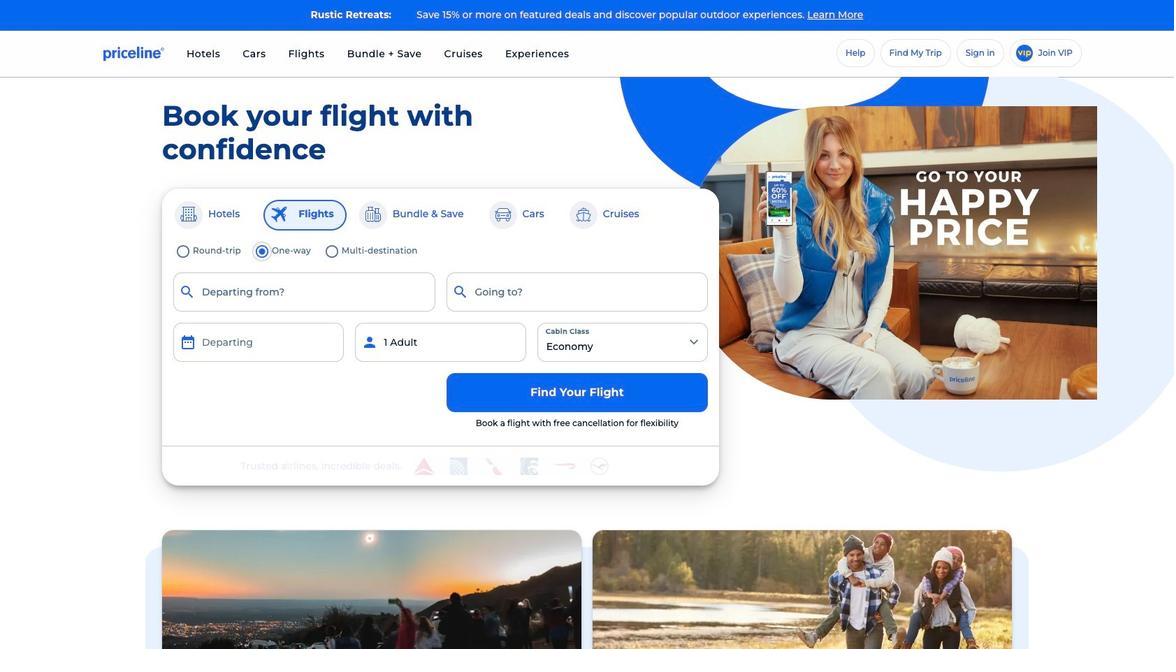 Task type: describe. For each thing, give the bounding box(es) containing it.
Going to? field
[[446, 272, 708, 312]]

Departing from? field
[[173, 272, 435, 312]]

none field going to?
[[446, 272, 708, 312]]

priceline.com home image
[[103, 46, 164, 61]]



Task type: vqa. For each thing, say whether or not it's contained in the screenshot.
traveler selection Text Field
no



Task type: locate. For each thing, give the bounding box(es) containing it.
types of travel tab list
[[173, 200, 708, 230]]

flight-search-form element
[[168, 242, 714, 435]]

none button inside flight-search-form element
[[173, 323, 344, 362]]

none field departing from?
[[173, 272, 435, 312]]

2 none field from the left
[[446, 272, 708, 312]]

None field
[[173, 272, 435, 312], [446, 272, 708, 312]]

partner airline logos image
[[413, 458, 609, 475]]

1 none field from the left
[[173, 272, 435, 312]]

1 horizontal spatial none field
[[446, 272, 708, 312]]

0 horizontal spatial none field
[[173, 272, 435, 312]]

vip badge icon image
[[1016, 44, 1033, 61]]

None button
[[173, 323, 344, 362]]



